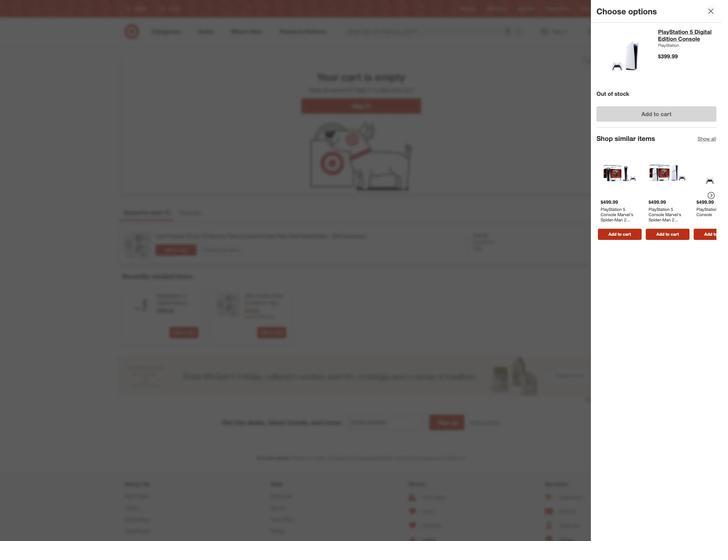 Task type: vqa. For each thing, say whether or not it's contained in the screenshot.
125ct Googly Eyes with Sticker Back Black - Mondo Llama™ image
no



Task type: describe. For each thing, give the bounding box(es) containing it.
is
[[364, 71, 372, 83]]

console inside playstation 5 digital edition console playstation
[[679, 35, 701, 42]]

0 vertical spatial target circle link
[[546, 6, 570, 12]]

apply.
[[315, 456, 326, 461]]

1 horizontal spatial circle
[[572, 495, 583, 500]]

similar inside button
[[215, 247, 227, 253]]

returns
[[271, 506, 286, 511]]

sign in button
[[301, 98, 421, 114]]

pricing,
[[327, 456, 341, 461]]

find for find a store
[[423, 495, 431, 500]]

location
[[417, 456, 432, 461]]

(slim)
[[664, 222, 674, 228]]

news
[[125, 517, 135, 522]]

console inside playstation 5 digital edition console
[[157, 307, 175, 313]]

$499.99 playstation 5 console
[[697, 199, 722, 217]]

privacy policy
[[470, 420, 501, 426]]

0 horizontal spatial items
[[175, 272, 193, 280]]

pharmacy link
[[409, 519, 452, 533]]

find a store link
[[409, 491, 452, 505]]

cart inside add to cart button
[[179, 247, 187, 253]]

favorites
[[179, 209, 201, 216]]

choose options
[[597, 6, 657, 16]]

tree for pale
[[228, 233, 238, 240]]

console for $499.99 playstation 5 console marvel's spider-man 2 bundle (slim)
[[649, 212, 665, 217]]

similar inside choose options dialog
[[615, 135, 636, 143]]

edition for playstation 5 digital edition console
[[172, 300, 187, 306]]

spider- for $499.99 playstation 5 console marvel's spider-man 2 bundle (slim)
[[649, 217, 663, 222]]

- inside 40ct plastic finial christmas tree ornament set - wondershop™
[[277, 307, 278, 313]]

see
[[257, 456, 265, 461]]

0 vertical spatial target circle
[[546, 6, 570, 11]]

options
[[629, 6, 657, 16]]

5 for $499.99 playstation 5 console marvel's spider-man 2 bundle
[[624, 207, 626, 212]]

bundle for $499.99 playstation 5 console marvel's spider-man 2 bundle
[[601, 222, 615, 228]]

console for $499.99 playstation 5 console marvel's spider-man 2 bundle
[[601, 212, 617, 217]]

empty cart bullseye image
[[309, 118, 414, 194]]

track orders link
[[271, 514, 315, 526]]

ad
[[502, 6, 507, 11]]

christmas for 40ct plastic finial christmas tree ornament set - wondershop™
[[244, 300, 267, 306]]

1 vertical spatial target circle link
[[545, 491, 598, 505]]

target app link
[[545, 519, 598, 533]]

playstation 5 console marvel's spider-man 2 bundle (slim) image
[[646, 151, 690, 195]]

add to ca button
[[694, 229, 723, 240]]

to inside 40ct plastic finial christmas tree ornament set pale teal/gold/slate - wondershop™ list item
[[174, 247, 178, 253]]

empty
[[375, 71, 406, 83]]

0 horizontal spatial circle
[[559, 6, 570, 11]]

1 vertical spatial help
[[271, 481, 283, 488]]

add to cart button inside 40ct plastic finial christmas tree ornament set pale teal/gold/slate - wondershop™ list item
[[156, 245, 197, 256]]

weekly ad link
[[487, 6, 507, 12]]

$10.50 reg $15.00 sale
[[244, 308, 274, 319]]

an
[[323, 87, 329, 94]]

track orders
[[271, 517, 295, 522]]

playstation 5 digital edition console link for playstation
[[659, 28, 717, 42]]

0 horizontal spatial and
[[311, 419, 323, 427]]

man for $499.99 playstation 5 console marvel's spider-man 2 bundle (slim)
[[663, 217, 671, 222]]

target brands link
[[125, 526, 178, 537]]

trends,
[[287, 419, 309, 427]]

bundle for $499.99 playstation 5 console marvel's spider-man 2 bundle (slim)
[[649, 222, 662, 228]]

target inside target brands link
[[125, 529, 136, 534]]

reg
[[244, 314, 251, 319]]

stock
[[615, 90, 630, 97]]

ca
[[719, 232, 723, 237]]

2 vertical spatial help
[[284, 494, 292, 499]]

$10.50 reg $15.00 sale
[[473, 233, 495, 252]]

sign inside your cart is empty have an account? sign in to see your cart
[[356, 87, 367, 94]]

shop similar items button
[[201, 245, 242, 256]]

$10.50 for $10.50 reg $15.00 sale
[[473, 233, 488, 239]]

target brands
[[125, 529, 151, 534]]

out of stock
[[597, 90, 630, 97]]

5 for $499.99 playstation 5 console
[[719, 207, 722, 212]]

availability
[[373, 456, 392, 461]]

careers link
[[125, 502, 178, 514]]

40ct for 40ct plastic finial christmas tree ornament set - wondershop™
[[244, 293, 254, 299]]

find for find stores
[[581, 6, 589, 11]]

have
[[309, 87, 322, 94]]

advertisement region
[[116, 356, 606, 397]]

target app
[[559, 523, 580, 528]]

recalls link
[[271, 526, 315, 537]]

ornament for -
[[244, 307, 266, 313]]

of
[[608, 90, 614, 97]]

registry
[[460, 6, 476, 11]]

news & blog
[[125, 517, 149, 522]]

shop inside choose options dialog
[[597, 135, 613, 143]]

digital for playstation 5 digital edition console
[[157, 300, 170, 306]]

$399.99 for $399.99
[[659, 53, 679, 60]]

- inside 40ct plastic finial christmas tree ornament set pale teal/gold/slate - wondershop™ link
[[329, 233, 331, 240]]

sign up
[[439, 419, 459, 426]]

more.
[[325, 419, 343, 427]]

add to cart inside button
[[165, 247, 187, 253]]

target.com
[[446, 456, 467, 461]]

blog
[[140, 517, 149, 522]]

$399.99 for $399.99 add to cart
[[157, 308, 174, 314]]

track
[[271, 517, 281, 522]]

registry link
[[460, 6, 476, 12]]

$10.50 for $10.50 reg $15.00 sale
[[244, 308, 259, 314]]

marvel's for $499.99 playstation 5 console marvel's spider-man 2 bundle
[[618, 212, 634, 217]]

sign for sign in
[[352, 103, 364, 110]]

$15.00 for $10.50 reg $15.00 sale
[[252, 314, 264, 319]]

sponsored
[[586, 397, 606, 402]]

favorites link
[[175, 206, 206, 221]]

find stores
[[581, 6, 602, 11]]

saved
[[124, 209, 140, 216]]

* see offer details. restrictions apply. pricing, promotions and availability may vary by location and at target.com
[[256, 455, 467, 461]]

items inside choose options dialog
[[638, 135, 656, 143]]

top
[[235, 419, 246, 427]]

careers
[[125, 506, 140, 511]]

shop similar items inside choose options dialog
[[597, 135, 656, 143]]

target help link
[[271, 491, 315, 502]]

help inside button
[[586, 58, 595, 63]]

$399.99 add to cart
[[157, 308, 195, 335]]

all
[[712, 136, 717, 142]]

0 vertical spatial redcard
[[518, 6, 535, 11]]

add inside '$399.99 add to cart'
[[173, 330, 181, 335]]

40ct plastic finial christmas tree ornament set pale teal/gold/slate - wondershop&#8482; image
[[123, 231, 151, 259]]

1 vertical spatial stores
[[409, 481, 426, 488]]

target inside about target link
[[137, 494, 149, 499]]

up
[[452, 419, 459, 426]]

about target link
[[125, 491, 178, 502]]

deals,
[[247, 419, 266, 427]]

out
[[597, 90, 607, 97]]

playstation 5 digital edition console link for $399.99
[[157, 293, 197, 313]]

set for pale
[[267, 233, 275, 240]]

choose options dialog
[[591, 0, 723, 541]]

1 horizontal spatial and
[[365, 456, 372, 461]]

viewed
[[151, 272, 174, 280]]

show all
[[698, 136, 717, 142]]

man for $499.99 playstation 5 console marvel's spider-man 2 bundle
[[615, 217, 623, 222]]

vary
[[403, 456, 411, 461]]

us
[[142, 481, 149, 488]]

5 for $499.99 playstation 5 console marvel's spider-man 2 bundle (slim)
[[671, 207, 674, 212]]

sign up button
[[430, 415, 465, 431]]

your
[[317, 71, 339, 83]]

pale
[[277, 233, 287, 240]]

$15.00 for $10.50 reg $15.00 sale
[[482, 240, 495, 245]]

playstation 5 digital edition console playstation
[[659, 28, 712, 48]]

for
[[142, 209, 149, 216]]

to inside your cart is empty have an account? sign in to see your cart
[[374, 87, 379, 94]]

account?
[[331, 87, 354, 94]]



Task type: locate. For each thing, give the bounding box(es) containing it.
playstation 5 console image
[[694, 151, 723, 195]]

and left availability
[[365, 456, 372, 461]]

console inside the $499.99 playstation 5 console marvel's spider-man 2 bundle
[[601, 212, 617, 217]]

0 horizontal spatial finial
[[186, 233, 199, 240]]

What can we help you find? suggestions appear below search field
[[344, 24, 518, 39]]

1 vertical spatial ornament
[[244, 307, 266, 313]]

christmas inside list item
[[201, 233, 226, 240]]

ornament for pale
[[240, 233, 265, 240]]

40ct plastic finial christmas tree ornament set pale teal/gold/slate - wondershop™ link
[[156, 232, 367, 240]]

christmas
[[201, 233, 226, 240], [244, 300, 267, 306]]

sale
[[473, 246, 483, 252], [265, 314, 274, 319]]

reg
[[473, 240, 481, 245]]

about for about target
[[125, 494, 136, 499]]

0 vertical spatial tree
[[228, 233, 238, 240]]

1 2 from the left
[[625, 217, 627, 222]]

playstation inside $499.99 playstation 5 console
[[697, 207, 718, 212]]

tree inside list item
[[228, 233, 238, 240]]

1 vertical spatial in
[[366, 103, 370, 110]]

0 vertical spatial sale
[[473, 246, 483, 252]]

$399.99 inside choose options dialog
[[659, 53, 679, 60]]

1 horizontal spatial wondershop™
[[332, 233, 367, 240]]

details.
[[276, 456, 291, 461]]

2 man from the left
[[663, 217, 671, 222]]

playstation 5 digital edition console image
[[597, 28, 653, 84], [128, 293, 152, 317], [128, 293, 152, 317]]

bundle inside $499.99 playstation 5 console marvel's spider-man 2 bundle (slim)
[[649, 222, 662, 228]]

ornament
[[240, 233, 265, 240], [244, 307, 266, 313]]

40ct inside 40ct plastic finial christmas tree ornament set - wondershop™
[[244, 293, 254, 299]]

plastic up the $10.50 reg $15.00 sale
[[255, 293, 270, 299]]

0 horizontal spatial -
[[277, 307, 278, 313]]

services
[[545, 481, 568, 488]]

target
[[546, 6, 558, 11], [137, 494, 149, 499], [271, 494, 282, 499], [559, 495, 571, 500], [559, 523, 571, 528], [125, 529, 136, 534]]

1 vertical spatial playstation 5 digital edition console link
[[157, 293, 197, 313]]

edition inside playstation 5 digital edition console
[[172, 300, 187, 306]]

1 marvel's from the left
[[618, 212, 634, 217]]

in inside button
[[366, 103, 370, 110]]

0 vertical spatial edition
[[659, 35, 677, 42]]

1 horizontal spatial redcard
[[559, 509, 576, 514]]

0 vertical spatial about
[[125, 481, 141, 488]]

news & blog link
[[125, 514, 178, 526]]

christmas for 40ct plastic finial christmas tree ornament set pale teal/gold/slate - wondershop™
[[201, 233, 226, 240]]

$15.00 inside $10.50 reg $15.00 sale
[[482, 240, 495, 245]]

$399.99
[[659, 53, 679, 60], [157, 308, 174, 314]]

$499.99 playstation 5 console marvel's spider-man 2 bundle
[[601, 199, 634, 228]]

wondershop™
[[332, 233, 367, 240], [244, 314, 275, 320]]

edition for playstation 5 digital edition console playstation
[[659, 35, 677, 42]]

shop
[[597, 135, 613, 143], [204, 247, 214, 253]]

circle up app
[[572, 495, 583, 500]]

0 vertical spatial find
[[581, 6, 589, 11]]

circle left find stores
[[559, 6, 570, 11]]

1 horizontal spatial spider-
[[649, 217, 663, 222]]

see
[[381, 87, 390, 94]]

plastic inside list item
[[168, 233, 185, 240]]

plastic down ")"
[[168, 233, 185, 240]]

0 vertical spatial sign
[[356, 87, 367, 94]]

shop similar items inside button
[[204, 247, 239, 253]]

wondershop™ inside 40ct plastic finial christmas tree ornament set - wondershop™
[[244, 314, 275, 320]]

$15.00 inside the $10.50 reg $15.00 sale
[[252, 314, 264, 319]]

0 horizontal spatial $399.99
[[157, 308, 174, 314]]

$499.99
[[601, 199, 619, 205], [649, 199, 667, 205], [697, 199, 715, 205]]

spider- inside the $499.99 playstation 5 console marvel's spider-man 2 bundle
[[601, 217, 615, 222]]

1 horizontal spatial stores
[[590, 6, 602, 11]]

tree up shop similar items button
[[228, 233, 238, 240]]

target circle left find stores
[[546, 6, 570, 11]]

help
[[586, 58, 595, 63], [271, 481, 283, 488], [284, 494, 292, 499]]

5 inside playstation 5 digital edition console playstation
[[690, 28, 694, 35]]

0 vertical spatial $399.99
[[659, 53, 679, 60]]

2 horizontal spatial and
[[433, 456, 441, 461]]

store
[[435, 495, 445, 500]]

0 horizontal spatial tree
[[228, 233, 238, 240]]

playstation 5 digital edition console link inside choose options dialog
[[659, 28, 717, 42]]

1 vertical spatial $10.50
[[244, 308, 259, 314]]

console
[[679, 35, 701, 42], [601, 212, 617, 217], [649, 212, 665, 217], [697, 212, 713, 217], [157, 307, 175, 313]]

app
[[572, 523, 580, 528]]

bundle inside the $499.99 playstation 5 console marvel's spider-man 2 bundle
[[601, 222, 615, 228]]

$499.99 down playstation 5 console marvel's spider-man 2 bundle "image" at the top right of page
[[601, 199, 619, 205]]

$399.99 down playstation 5 digital edition console playstation
[[659, 53, 679, 60]]

set
[[267, 233, 275, 240], [268, 307, 275, 313]]

0 vertical spatial wondershop™
[[332, 233, 367, 240]]

0 horizontal spatial redcard link
[[518, 6, 535, 12]]

1 horizontal spatial find
[[581, 6, 589, 11]]

wondershop™ inside list item
[[332, 233, 367, 240]]

and left at at the bottom right of page
[[433, 456, 441, 461]]

about for about us
[[125, 481, 141, 488]]

0 horizontal spatial shop similar items
[[204, 247, 239, 253]]

0 vertical spatial $15.00
[[482, 240, 495, 245]]

sign in
[[352, 103, 370, 110]]

restrictions
[[292, 456, 314, 461]]

2 marvel's from the left
[[666, 212, 682, 217]]

console inside $499.99 playstation 5 console marvel's spider-man 2 bundle (slim)
[[649, 212, 665, 217]]

get
[[222, 419, 233, 427]]

0 horizontal spatial digital
[[157, 300, 170, 306]]

target circle down services
[[559, 495, 583, 500]]

1 horizontal spatial shop similar items
[[597, 135, 656, 143]]

3 $499.99 from the left
[[697, 199, 715, 205]]

1 horizontal spatial edition
[[659, 35, 677, 42]]

marvel's for $499.99 playstation 5 console marvel's spider-man 2 bundle (slim)
[[666, 212, 682, 217]]

marvel's inside the $499.99 playstation 5 console marvel's spider-man 2 bundle
[[618, 212, 634, 217]]

40ct plastic finial christmas tree ornament set - wondershop™ link
[[244, 293, 285, 320]]

playstation inside playstation 5 digital edition console
[[157, 293, 181, 299]]

$499.99 for $499.99 playstation 5 console
[[697, 199, 715, 205]]

ornament up reg
[[244, 307, 266, 313]]

set inside 40ct plastic finial christmas tree ornament set - wondershop™
[[268, 307, 275, 313]]

find a store
[[423, 495, 445, 500]]

40ct plastic finial christmas tree ornament set - wondershop™ image
[[216, 293, 240, 317], [216, 293, 240, 317]]

find
[[581, 6, 589, 11], [423, 495, 431, 500]]

1 vertical spatial plastic
[[255, 293, 270, 299]]

0 horizontal spatial christmas
[[201, 233, 226, 240]]

1 $499.99 from the left
[[601, 199, 619, 205]]

0 vertical spatial help
[[586, 58, 595, 63]]

1 horizontal spatial redcard link
[[545, 505, 598, 519]]

0 horizontal spatial help
[[271, 481, 283, 488]]

2 for $499.99 playstation 5 console marvel's spider-man 2 bundle
[[625, 217, 627, 222]]

your cart is empty have an account? sign in to see your cart
[[309, 71, 414, 94]]

sale right reg
[[265, 314, 274, 319]]

to inside '$399.99 add to cart'
[[182, 330, 186, 335]]

recalls
[[271, 529, 285, 534]]

0 vertical spatial shop
[[597, 135, 613, 143]]

cart inside '$399.99 add to cart'
[[187, 330, 195, 335]]

offer
[[266, 456, 275, 461]]

1 horizontal spatial christmas
[[244, 300, 267, 306]]

finial down favorites link
[[186, 233, 199, 240]]

0 horizontal spatial bundle
[[601, 222, 615, 228]]

sale for $10.50 reg $15.00 sale
[[265, 314, 274, 319]]

plastic for 40ct plastic finial christmas tree ornament set - wondershop™
[[255, 293, 270, 299]]

1 vertical spatial $15.00
[[252, 314, 264, 319]]

add to ca
[[705, 232, 723, 237]]

0 vertical spatial finial
[[186, 233, 199, 240]]

finial for 40ct plastic finial christmas tree ornament set - wondershop™
[[271, 293, 283, 299]]

0 horizontal spatial sale
[[265, 314, 274, 319]]

1 horizontal spatial shop
[[597, 135, 613, 143]]

$499.99 playstation 5 console marvel's spider-man 2 bundle (slim)
[[649, 199, 682, 228]]

40ct plastic finial christmas tree ornament set pale teal/gold/slate - wondershop™ list item
[[119, 227, 604, 263]]

may
[[394, 456, 402, 461]]

0 vertical spatial -
[[329, 233, 331, 240]]

recently viewed items
[[122, 272, 193, 280]]

target inside target app link
[[559, 523, 571, 528]]

edition inside playstation 5 digital edition console playstation
[[659, 35, 677, 42]]

about up careers
[[125, 494, 136, 499]]

finial up the $10.50 reg $15.00 sale
[[271, 293, 283, 299]]

1 horizontal spatial similar
[[615, 135, 636, 143]]

40ct down (
[[156, 233, 167, 240]]

0 vertical spatial $10.50
[[473, 233, 488, 239]]

1 horizontal spatial man
[[663, 217, 671, 222]]

find left a
[[423, 495, 431, 500]]

1 vertical spatial target circle
[[559, 495, 583, 500]]

marvel's inside $499.99 playstation 5 console marvel's spider-man 2 bundle (slim)
[[666, 212, 682, 217]]

edition
[[659, 35, 677, 42], [172, 300, 187, 306]]

1 vertical spatial redcard link
[[545, 505, 598, 519]]

1 horizontal spatial -
[[329, 233, 331, 240]]

ornament left pale
[[240, 233, 265, 240]]

playstation 5 digital edition console image inside choose options dialog
[[597, 28, 653, 84]]

finial inside 40ct plastic finial christmas tree ornament set - wondershop™
[[271, 293, 283, 299]]

sign down account?
[[352, 103, 364, 110]]

None text field
[[348, 415, 424, 431]]

man
[[615, 217, 623, 222], [663, 217, 671, 222]]

about up 'about target'
[[125, 481, 141, 488]]

finial inside list item
[[186, 233, 199, 240]]

2 vertical spatial sign
[[439, 419, 450, 426]]

find left 'choose'
[[581, 6, 589, 11]]

in down is
[[368, 87, 373, 94]]

help button
[[583, 55, 598, 66]]

search button
[[513, 24, 530, 41]]

about us
[[125, 481, 149, 488]]

tree inside 40ct plastic finial christmas tree ornament set - wondershop™
[[268, 300, 277, 306]]

shop inside button
[[204, 247, 214, 253]]

1 vertical spatial sale
[[265, 314, 274, 319]]

bundle
[[601, 222, 615, 228], [649, 222, 662, 228]]

$499.99 inside $499.99 playstation 5 console marvel's spider-man 2 bundle (slim)
[[649, 199, 667, 205]]

target circle
[[546, 6, 570, 11], [559, 495, 583, 500]]

set inside list item
[[267, 233, 275, 240]]

1 bundle from the left
[[601, 222, 615, 228]]

marvel's
[[618, 212, 634, 217], [666, 212, 682, 217]]

sign for sign up
[[439, 419, 450, 426]]

find stores link
[[581, 6, 602, 12]]

plastic for 40ct plastic finial christmas tree ornament set pale teal/gold/slate - wondershop™
[[168, 233, 185, 240]]

40ct for 40ct plastic finial christmas tree ornament set pale teal/gold/slate - wondershop™
[[156, 233, 167, 240]]

tree up the $10.50 reg $15.00 sale
[[268, 300, 277, 306]]

$499.99 inside the $499.99 playstation 5 console marvel's spider-man 2 bundle
[[601, 199, 619, 205]]

1 horizontal spatial sale
[[473, 246, 483, 252]]

1 vertical spatial circle
[[572, 495, 583, 500]]

finial for 40ct plastic finial christmas tree ornament set pale teal/gold/slate - wondershop™
[[186, 233, 199, 240]]

0 vertical spatial 40ct
[[156, 233, 167, 240]]

0 horizontal spatial wondershop™
[[244, 314, 275, 320]]

$399.99 down viewed
[[157, 308, 174, 314]]

playstation 5 console marvel's spider-man 2 bundle image
[[598, 151, 642, 195]]

target circle link left the find stores link
[[546, 6, 570, 12]]

0 vertical spatial shop similar items
[[597, 135, 656, 143]]

2 horizontal spatial $499.99
[[697, 199, 715, 205]]

1 horizontal spatial tree
[[268, 300, 277, 306]]

sign left up
[[439, 419, 450, 426]]

tree for -
[[268, 300, 277, 306]]

playstation inside $499.99 playstation 5 console marvel's spider-man 2 bundle (slim)
[[649, 207, 670, 212]]

1 horizontal spatial digital
[[695, 28, 712, 35]]

in down your cart is empty have an account? sign in to see your cart
[[366, 103, 370, 110]]

0 horizontal spatial redcard
[[518, 6, 535, 11]]

to
[[374, 87, 379, 94], [654, 111, 660, 118], [618, 232, 622, 237], [666, 232, 670, 237], [714, 232, 718, 237], [174, 247, 178, 253], [182, 330, 186, 335], [270, 330, 274, 335]]

1 horizontal spatial plastic
[[255, 293, 270, 299]]

sale inside the $10.50 reg $15.00 sale
[[265, 314, 274, 319]]

5 inside $499.99 playstation 5 console
[[719, 207, 722, 212]]

man inside the $499.99 playstation 5 console marvel's spider-man 2 bundle
[[615, 217, 623, 222]]

sale down reg
[[473, 246, 483, 252]]

2 spider- from the left
[[649, 217, 663, 222]]

digital inside playstation 5 digital edition console playstation
[[695, 28, 712, 35]]

set for -
[[268, 307, 275, 313]]

orders
[[282, 517, 295, 522]]

latest
[[268, 419, 286, 427]]

1 horizontal spatial $399.99
[[659, 53, 679, 60]]

playstation 5 digital edition console
[[157, 293, 187, 313]]

- right the teal/gold/slate
[[329, 233, 331, 240]]

plastic inside 40ct plastic finial christmas tree ornament set - wondershop™
[[255, 293, 270, 299]]

show
[[698, 136, 711, 142]]

1 horizontal spatial $499.99
[[649, 199, 667, 205]]

items inside button
[[228, 247, 239, 253]]

redcard link right ad
[[518, 6, 535, 12]]

get top deals, latest trends, and more.
[[222, 419, 343, 427]]

clinic link
[[409, 505, 452, 519]]

$499.99 up (slim)
[[649, 199, 667, 205]]

saved for later ( 1 )
[[124, 209, 170, 216]]

1 vertical spatial wondershop™
[[244, 314, 275, 320]]

5 inside the $499.99 playstation 5 console marvel's spider-man 2 bundle
[[624, 207, 626, 212]]

1 horizontal spatial $10.50
[[473, 233, 488, 239]]

1 vertical spatial set
[[268, 307, 275, 313]]

0 horizontal spatial $499.99
[[601, 199, 619, 205]]

and
[[311, 419, 323, 427], [365, 456, 372, 461], [433, 456, 441, 461]]

$499.99 down playstation 5 console image
[[697, 199, 715, 205]]

add
[[642, 111, 653, 118], [609, 232, 617, 237], [657, 232, 665, 237], [705, 232, 713, 237], [165, 247, 173, 253], [173, 330, 181, 335], [260, 330, 268, 335]]

0 horizontal spatial marvel's
[[618, 212, 634, 217]]

0 vertical spatial christmas
[[201, 233, 226, 240]]

pharmacy
[[423, 523, 442, 528]]

privacy policy link
[[470, 419, 501, 426]]

2 $499.99 from the left
[[649, 199, 667, 205]]

redcard link up target app on the right
[[545, 505, 598, 519]]

spider- inside $499.99 playstation 5 console marvel's spider-man 2 bundle (slim)
[[649, 217, 663, 222]]

sale inside $10.50 reg $15.00 sale
[[473, 246, 483, 252]]

1 vertical spatial -
[[277, 307, 278, 313]]

christmas up the $10.50 reg $15.00 sale
[[244, 300, 267, 306]]

target inside target help link
[[271, 494, 282, 499]]

target help
[[271, 494, 292, 499]]

weekly
[[487, 6, 501, 11]]

40ct inside 40ct plastic finial christmas tree ornament set pale teal/gold/slate - wondershop™ link
[[156, 233, 167, 240]]

1 vertical spatial items
[[228, 247, 239, 253]]

digital for playstation 5 digital edition console playstation
[[695, 28, 712, 35]]

plastic
[[168, 233, 185, 240], [255, 293, 270, 299]]

1 vertical spatial similar
[[215, 247, 227, 253]]

1 vertical spatial 40ct
[[244, 293, 254, 299]]

2 about from the top
[[125, 494, 136, 499]]

*
[[256, 455, 257, 459]]

$499.99 inside $499.99 playstation 5 console
[[697, 199, 715, 205]]

0 vertical spatial set
[[267, 233, 275, 240]]

digital inside playstation 5 digital edition console
[[157, 300, 170, 306]]

40ct plastic finial christmas tree ornament set - wondershop™
[[244, 293, 283, 320]]

$499.99 for $499.99 playstation 5 console marvel's spider-man 2 bundle (slim)
[[649, 199, 667, 205]]

christmas up shop similar items button
[[201, 233, 226, 240]]

by
[[412, 456, 416, 461]]

2 inside the $499.99 playstation 5 console marvel's spider-man 2 bundle
[[625, 217, 627, 222]]

1 horizontal spatial bundle
[[649, 222, 662, 228]]

2 horizontal spatial help
[[586, 58, 595, 63]]

brands
[[137, 529, 151, 534]]

2 2 from the left
[[673, 217, 675, 222]]

1 horizontal spatial finial
[[271, 293, 283, 299]]

&
[[136, 517, 139, 522]]

clinic
[[423, 509, 433, 514]]

stores inside the find stores link
[[590, 6, 602, 11]]

sign down is
[[356, 87, 367, 94]]

ornament inside 40ct plastic finial christmas tree ornament set - wondershop™
[[244, 307, 266, 313]]

1 vertical spatial sign
[[352, 103, 364, 110]]

$10.50 inside $10.50 reg $15.00 sale
[[473, 233, 488, 239]]

5 inside playstation 5 digital edition console
[[183, 293, 185, 299]]

40ct up the $10.50 reg $15.00 sale
[[244, 293, 254, 299]]

your
[[391, 87, 402, 94]]

redcard right ad
[[518, 6, 535, 11]]

a
[[432, 495, 434, 500]]

2 for $499.99 playstation 5 console marvel's spider-man 2 bundle (slim)
[[673, 217, 675, 222]]

- right the $10.50 reg $15.00 sale
[[277, 307, 278, 313]]

0 horizontal spatial edition
[[172, 300, 187, 306]]

1 horizontal spatial 2
[[673, 217, 675, 222]]

1 spider- from the left
[[601, 217, 615, 222]]

1 man from the left
[[615, 217, 623, 222]]

0 vertical spatial stores
[[590, 6, 602, 11]]

console for $499.99 playstation 5 console
[[697, 212, 713, 217]]

40ct plastic finial christmas tree ornament set pale teal/gold/slate - wondershop™
[[156, 233, 367, 240]]

2 inside $499.99 playstation 5 console marvel's spider-man 2 bundle (slim)
[[673, 217, 675, 222]]

1 vertical spatial finial
[[271, 293, 283, 299]]

in inside your cart is empty have an account? sign in to see your cart
[[368, 87, 373, 94]]

0 horizontal spatial playstation 5 digital edition console link
[[157, 293, 197, 313]]

0 horizontal spatial stores
[[409, 481, 426, 488]]

1 vertical spatial christmas
[[244, 300, 267, 306]]

returns link
[[271, 502, 315, 514]]

1 horizontal spatial help
[[284, 494, 292, 499]]

at
[[442, 456, 445, 461]]

0 horizontal spatial $10.50
[[244, 308, 259, 314]]

5 inside $499.99 playstation 5 console marvel's spider-man 2 bundle (slim)
[[671, 207, 674, 212]]

1 vertical spatial about
[[125, 494, 136, 499]]

0 horizontal spatial shop
[[204, 247, 214, 253]]

2 vertical spatial items
[[175, 272, 193, 280]]

1 vertical spatial redcard
[[559, 509, 576, 514]]

spider- for $499.99 playstation 5 console marvel's spider-man 2 bundle
[[601, 217, 615, 222]]

shop similar items
[[597, 135, 656, 143], [204, 247, 239, 253]]

policy
[[488, 420, 501, 426]]

0 horizontal spatial 40ct
[[156, 233, 167, 240]]

$499.99 for $499.99 playstation 5 console marvel's spider-man 2 bundle
[[601, 199, 619, 205]]

redcard up target app on the right
[[559, 509, 576, 514]]

)
[[169, 209, 170, 216]]

2 bundle from the left
[[649, 222, 662, 228]]

1
[[166, 209, 169, 216]]

console inside $499.99 playstation 5 console
[[697, 212, 713, 217]]

playstation inside the $499.99 playstation 5 console marvel's spider-man 2 bundle
[[601, 207, 622, 212]]

add to cart
[[642, 111, 672, 118], [609, 232, 632, 237], [657, 232, 680, 237], [165, 247, 187, 253], [260, 330, 283, 335]]

1 vertical spatial $399.99
[[157, 308, 174, 314]]

man inside $499.99 playstation 5 console marvel's spider-man 2 bundle (slim)
[[663, 217, 671, 222]]

sale for $10.50 reg $15.00 sale
[[473, 246, 483, 252]]

ornament inside list item
[[240, 233, 265, 240]]

christmas inside 40ct plastic finial christmas tree ornament set - wondershop™
[[244, 300, 267, 306]]

0 vertical spatial in
[[368, 87, 373, 94]]

1 about from the top
[[125, 481, 141, 488]]

and left more.
[[311, 419, 323, 427]]

target circle link down services
[[545, 491, 598, 505]]

weekly ad
[[487, 6, 507, 11]]

about target
[[125, 494, 149, 499]]

$399.99 inside '$399.99 add to cart'
[[157, 308, 174, 314]]

$10.50 inside the $10.50 reg $15.00 sale
[[244, 308, 259, 314]]

add inside 40ct plastic finial christmas tree ornament set pale teal/gold/slate - wondershop™ list item
[[165, 247, 173, 253]]



